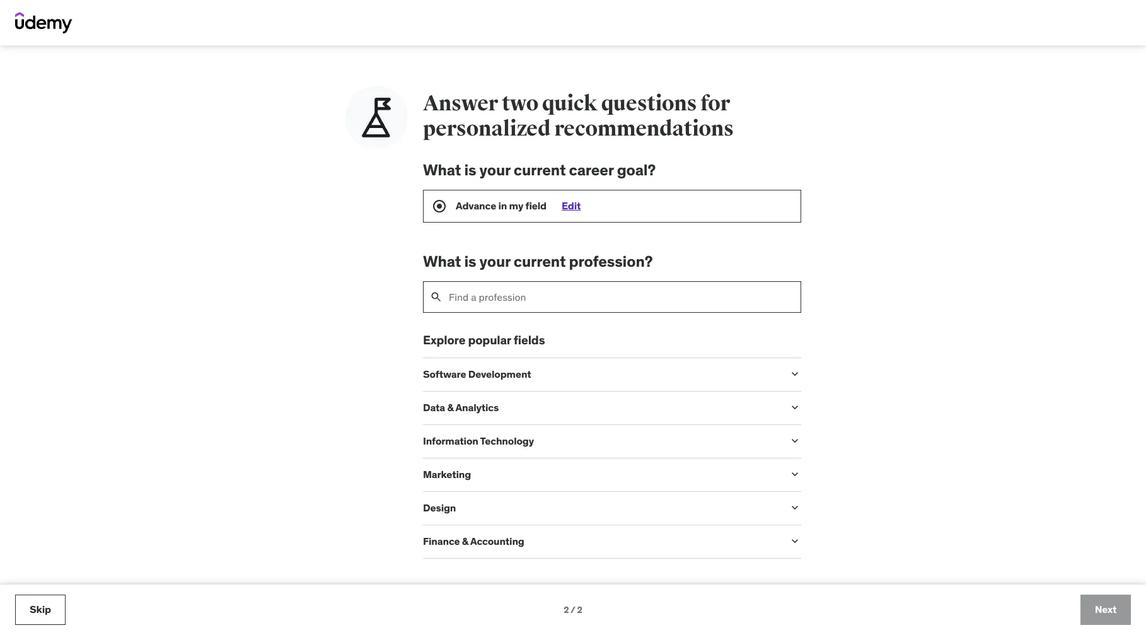 Task type: vqa. For each thing, say whether or not it's contained in the screenshot.
second 2 from the left
yes



Task type: describe. For each thing, give the bounding box(es) containing it.
1 2 from the left
[[564, 604, 569, 615]]

questions
[[601, 90, 697, 117]]

two
[[502, 90, 539, 117]]

what for what is your current career goal?
[[423, 160, 461, 180]]

data
[[423, 401, 445, 413]]

what is your current career goal?
[[423, 160, 656, 180]]

career
[[569, 160, 614, 180]]

popular
[[468, 332, 511, 347]]

& for analytics
[[448, 401, 454, 413]]

profession?
[[569, 252, 653, 271]]

skip
[[30, 603, 51, 616]]

small image for information
[[789, 435, 802, 448]]

explore
[[423, 332, 466, 347]]

3 small image from the top
[[789, 502, 802, 514]]

data & analytics
[[423, 401, 499, 413]]

information technology
[[423, 434, 534, 447]]

advance in my field
[[456, 199, 547, 212]]

finance & accounting
[[423, 535, 525, 547]]

your for what is your current career goal?
[[480, 160, 511, 180]]

current for profession?
[[514, 252, 566, 271]]

quick
[[542, 90, 598, 117]]

submit search image
[[430, 291, 443, 303]]

current for career
[[514, 160, 566, 180]]

marketing button
[[423, 468, 779, 480]]

2 2 from the left
[[578, 604, 583, 615]]

& for accounting
[[462, 535, 469, 547]]

design
[[423, 501, 456, 514]]

field
[[526, 199, 547, 212]]

finance
[[423, 535, 460, 547]]

Find a profession text field
[[449, 282, 801, 312]]

data & analytics button
[[423, 401, 779, 414]]

is for what is your current career goal?
[[465, 160, 477, 180]]

explore popular fields
[[423, 332, 545, 347]]

finance & accounting button
[[423, 535, 779, 547]]

skip link
[[15, 595, 66, 625]]

small image for finance
[[789, 535, 802, 548]]

udemy image
[[15, 12, 73, 33]]

small image for marketing
[[789, 468, 802, 481]]

for
[[701, 90, 730, 117]]

development
[[469, 367, 532, 380]]

software development
[[423, 367, 532, 380]]



Task type: locate. For each thing, give the bounding box(es) containing it.
software
[[423, 367, 466, 380]]

answer
[[423, 90, 498, 117]]

technology
[[480, 434, 534, 447]]

0 vertical spatial &
[[448, 401, 454, 413]]

2
[[564, 604, 569, 615], [578, 604, 583, 615]]

1 horizontal spatial 2
[[578, 604, 583, 615]]

2 current from the top
[[514, 252, 566, 271]]

what up submit search image
[[423, 252, 461, 271]]

1 small image from the top
[[789, 368, 802, 381]]

your
[[480, 160, 511, 180], [480, 252, 511, 271]]

marketing
[[423, 468, 471, 480]]

2 is from the top
[[465, 252, 477, 271]]

is up advance
[[465, 160, 477, 180]]

information technology button
[[423, 434, 779, 447]]

is
[[465, 160, 477, 180], [465, 252, 477, 271]]

0 vertical spatial small image
[[789, 368, 802, 381]]

what is your current profession?
[[423, 252, 653, 271]]

your down advance in my field
[[480, 252, 511, 271]]

1 vertical spatial is
[[465, 252, 477, 271]]

next
[[1096, 603, 1117, 616]]

2 small image from the top
[[789, 468, 802, 481]]

information
[[423, 434, 479, 447]]

what up advance
[[423, 160, 461, 180]]

small image
[[789, 401, 802, 414], [789, 435, 802, 448], [789, 502, 802, 514], [789, 535, 802, 548]]

1 current from the top
[[514, 160, 566, 180]]

is for what is your current profession?
[[465, 252, 477, 271]]

0 vertical spatial is
[[465, 160, 477, 180]]

in
[[499, 199, 507, 212]]

design button
[[423, 501, 779, 514]]

0 horizontal spatial 2
[[564, 604, 569, 615]]

my
[[509, 199, 524, 212]]

what for what is your current profession?
[[423, 252, 461, 271]]

& right "finance"
[[462, 535, 469, 547]]

personalized
[[423, 115, 551, 142]]

0 vertical spatial what
[[423, 160, 461, 180]]

small image for software development
[[789, 368, 802, 381]]

2 right /
[[578, 604, 583, 615]]

goal?
[[617, 160, 656, 180]]

/
[[571, 604, 576, 615]]

1 vertical spatial &
[[462, 535, 469, 547]]

1 is from the top
[[465, 160, 477, 180]]

4 small image from the top
[[789, 535, 802, 548]]

1 what from the top
[[423, 160, 461, 180]]

is down advance
[[465, 252, 477, 271]]

your up advance in my field
[[480, 160, 511, 180]]

answer two quick questions for personalized recommendations
[[423, 90, 734, 142]]

0 vertical spatial current
[[514, 160, 566, 180]]

recommendations
[[555, 115, 734, 142]]

next button
[[1081, 595, 1132, 625]]

1 vertical spatial what
[[423, 252, 461, 271]]

software development button
[[423, 367, 779, 380]]

1 small image from the top
[[789, 401, 802, 414]]

edit
[[562, 199, 581, 212]]

1 vertical spatial small image
[[789, 468, 802, 481]]

analytics
[[456, 401, 499, 413]]

current up the field
[[514, 160, 566, 180]]

1 vertical spatial your
[[480, 252, 511, 271]]

&
[[448, 401, 454, 413], [462, 535, 469, 547]]

fields
[[514, 332, 545, 347]]

1 horizontal spatial &
[[462, 535, 469, 547]]

& right data
[[448, 401, 454, 413]]

current
[[514, 160, 566, 180], [514, 252, 566, 271]]

current down the field
[[514, 252, 566, 271]]

what
[[423, 160, 461, 180], [423, 252, 461, 271]]

2 / 2
[[564, 604, 583, 615]]

2 your from the top
[[480, 252, 511, 271]]

small image
[[789, 368, 802, 381], [789, 468, 802, 481]]

1 your from the top
[[480, 160, 511, 180]]

2 small image from the top
[[789, 435, 802, 448]]

0 horizontal spatial &
[[448, 401, 454, 413]]

your for what is your current profession?
[[480, 252, 511, 271]]

2 left /
[[564, 604, 569, 615]]

advance
[[456, 199, 497, 212]]

small image for data
[[789, 401, 802, 414]]

edit button
[[562, 199, 581, 212]]

accounting
[[471, 535, 525, 547]]

1 vertical spatial current
[[514, 252, 566, 271]]

2 what from the top
[[423, 252, 461, 271]]

0 vertical spatial your
[[480, 160, 511, 180]]



